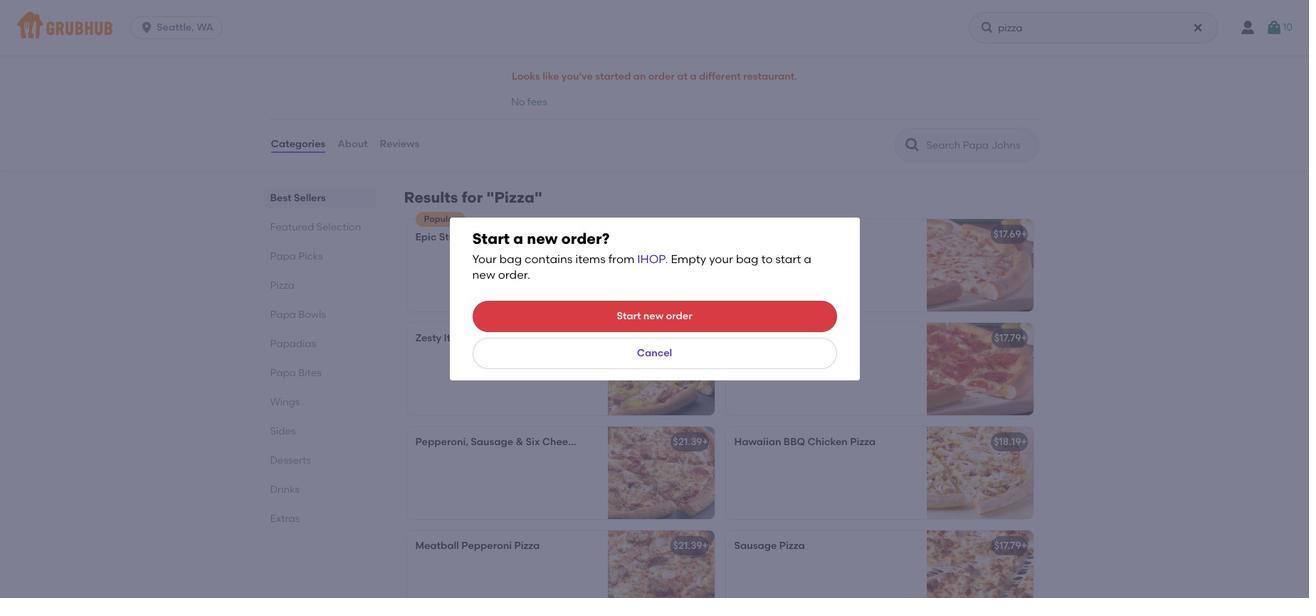 Task type: locate. For each thing, give the bounding box(es) containing it.
selection
[[317, 221, 361, 233]]

0 vertical spatial papa
[[270, 250, 296, 262]]

new
[[527, 230, 558, 248], [472, 269, 495, 282], [644, 310, 664, 322]]

a right "crust"
[[513, 230, 523, 248]]

svg image inside 10 button
[[1266, 19, 1283, 36]]

2 vertical spatial a
[[804, 253, 812, 266]]

0 vertical spatial $17.79 +
[[994, 332, 1027, 344]]

1 horizontal spatial bag
[[736, 253, 759, 266]]

$18.19
[[994, 436, 1021, 448]]

svg image
[[980, 21, 995, 35]]

epic
[[415, 231, 437, 243]]

new up cancel
[[644, 310, 664, 322]]

1 vertical spatial sausage
[[734, 540, 777, 552]]

1 horizontal spatial new
[[527, 230, 558, 248]]

start inside button
[[617, 310, 641, 322]]

2 bag from the left
[[736, 253, 759, 266]]

order inside button
[[666, 310, 692, 322]]

a right start
[[804, 253, 812, 266]]

1 horizontal spatial sausage
[[734, 540, 777, 552]]

"pizza"
[[486, 188, 543, 206]]

1 horizontal spatial pepperoni
[[734, 332, 785, 344]]

0 vertical spatial a
[[690, 71, 697, 83]]

0 vertical spatial $21.39 +
[[673, 332, 708, 344]]

2 $21.39 from the top
[[673, 436, 702, 448]]

new up contains
[[527, 230, 558, 248]]

1 vertical spatial pepperoni
[[462, 540, 512, 552]]

an
[[633, 71, 646, 83]]

bag
[[499, 253, 522, 266], [736, 253, 759, 266]]

2 vertical spatial papa
[[270, 367, 296, 379]]

pepperoni pizza image
[[927, 323, 1033, 415]]

trio
[[478, 332, 496, 344]]

cheese
[[542, 436, 579, 448]]

papa left bowls
[[270, 309, 296, 321]]

$21.39 +
[[673, 332, 708, 344], [673, 436, 708, 448], [673, 540, 708, 552]]

empty your bag to start a new order.
[[472, 253, 812, 282]]

+
[[1021, 228, 1027, 240], [702, 332, 708, 344], [1021, 332, 1027, 344], [702, 436, 708, 448], [1021, 436, 1027, 448], [702, 540, 708, 552], [1021, 540, 1027, 552]]

bag left to
[[736, 253, 759, 266]]

sausage
[[471, 436, 513, 448], [734, 540, 777, 552]]

bag up order.
[[499, 253, 522, 266]]

order
[[648, 71, 675, 83], [666, 310, 692, 322]]

1 horizontal spatial a
[[690, 71, 697, 83]]

+ for pepperoni pizza image on the right of the page
[[1021, 332, 1027, 344]]

svg image for seattle, wa
[[140, 21, 154, 35]]

1 $17.79 + from the top
[[994, 332, 1027, 344]]

3 $21.39 from the top
[[673, 540, 702, 552]]

looks like you've started an order at a different restaurant. button
[[511, 61, 798, 93]]

cancel button
[[472, 338, 837, 370]]

$18.19 +
[[994, 436, 1027, 448]]

sellers
[[294, 192, 326, 204]]

2 papa from the top
[[270, 309, 296, 321]]

start
[[776, 253, 801, 266]]

1 vertical spatial new
[[472, 269, 495, 282]]

$17.79
[[994, 332, 1021, 344], [994, 540, 1021, 552]]

order left at
[[648, 71, 675, 83]]

1 $17.79 from the top
[[994, 332, 1021, 344]]

0 horizontal spatial new
[[472, 269, 495, 282]]

0 horizontal spatial a
[[513, 230, 523, 248]]

start for start new order
[[617, 310, 641, 322]]

2 vertical spatial new
[[644, 310, 664, 322]]

pepperoni
[[734, 332, 785, 344], [462, 540, 512, 552]]

$17.79 + for pepperoni pizza image on the right of the page
[[994, 332, 1027, 344]]

order up cancel
[[666, 310, 692, 322]]

1 horizontal spatial start
[[617, 310, 641, 322]]

pepperoni, sausage & six cheese pizza image
[[608, 427, 714, 519]]

start up your
[[472, 230, 510, 248]]

2 $17.79 + from the top
[[994, 540, 1027, 552]]

1 vertical spatial $21.39 +
[[673, 436, 708, 448]]

meatball pepperoni pizza image
[[608, 531, 714, 599]]

3 $21.39 + from the top
[[673, 540, 708, 552]]

your
[[709, 253, 733, 266]]

2 vertical spatial $21.39 +
[[673, 540, 708, 552]]

svg image for 10
[[1266, 19, 1283, 36]]

$17.79 for pepperoni pizza image on the right of the page
[[994, 332, 1021, 344]]

a inside "looks like you've started an order at a different restaurant." 'button'
[[690, 71, 697, 83]]

cancel
[[637, 347, 672, 359]]

featured
[[270, 221, 314, 233]]

1 papa from the top
[[270, 250, 296, 262]]

3 papa from the top
[[270, 367, 296, 379]]

seattle,
[[157, 21, 194, 33]]

0 vertical spatial $17.79
[[994, 332, 1021, 344]]

$21.39 for meatball pepperoni pizza
[[673, 540, 702, 552]]

0 vertical spatial order
[[648, 71, 675, 83]]

2 vertical spatial $21.39
[[673, 540, 702, 552]]

1 vertical spatial $17.79
[[994, 540, 1021, 552]]

a right at
[[690, 71, 697, 83]]

$17.69 +
[[994, 228, 1027, 240]]

looks
[[512, 71, 540, 83]]

svg image
[[1266, 19, 1283, 36], [140, 21, 154, 35], [1193, 22, 1204, 33]]

1 vertical spatial $21.39
[[673, 436, 702, 448]]

cheese pizza image
[[927, 219, 1033, 312]]

2 $21.39 + from the top
[[673, 436, 708, 448]]

0 horizontal spatial bag
[[499, 253, 522, 266]]

$17.79 +
[[994, 332, 1027, 344], [994, 540, 1027, 552]]

papa picks
[[270, 250, 323, 262]]

2 horizontal spatial svg image
[[1266, 19, 1283, 36]]

six
[[526, 436, 540, 448]]

new inside "empty your bag to start a new order."
[[472, 269, 495, 282]]

+ for pepperoni, sausage & six cheese pizza image
[[702, 436, 708, 448]]

new down your
[[472, 269, 495, 282]]

.
[[665, 253, 668, 266]]

best sellers
[[270, 192, 326, 204]]

start up cancel
[[617, 310, 641, 322]]

results for "pizza"
[[404, 188, 543, 206]]

papa
[[270, 250, 296, 262], [270, 309, 296, 321], [270, 367, 296, 379]]

wings
[[270, 396, 300, 408]]

0 vertical spatial sausage
[[471, 436, 513, 448]]

0 horizontal spatial start
[[472, 230, 510, 248]]

popular
[[424, 214, 457, 224]]

1 vertical spatial $17.79 +
[[994, 540, 1027, 552]]

start
[[472, 230, 510, 248], [617, 310, 641, 322]]

new inside button
[[644, 310, 664, 322]]

hawaiian bbq chicken pizza image
[[927, 427, 1033, 519]]

1 horizontal spatial svg image
[[1193, 22, 1204, 33]]

2 horizontal spatial new
[[644, 310, 664, 322]]

papa left picks
[[270, 250, 296, 262]]

svg image inside "seattle, wa" button
[[140, 21, 154, 35]]

pepperoni pizza
[[734, 332, 813, 344]]

1 vertical spatial order
[[666, 310, 692, 322]]

sides
[[270, 425, 296, 438]]

10
[[1283, 21, 1293, 33]]

zesty
[[415, 332, 442, 344]]

$21.39
[[673, 332, 702, 344], [673, 436, 702, 448], [673, 540, 702, 552]]

0 vertical spatial $21.39
[[673, 332, 702, 344]]

meatball
[[415, 540, 459, 552]]

no fees
[[511, 96, 547, 108]]

1 bag from the left
[[499, 253, 522, 266]]

1 vertical spatial start
[[617, 310, 641, 322]]

Search Papa Johns search field
[[925, 139, 1034, 152]]

papa for papa bites
[[270, 367, 296, 379]]

a
[[690, 71, 697, 83], [513, 230, 523, 248], [804, 253, 812, 266]]

2 horizontal spatial a
[[804, 253, 812, 266]]

pizza
[[506, 231, 531, 243], [270, 280, 295, 292], [498, 332, 524, 344], [787, 332, 813, 344], [582, 436, 607, 448], [850, 436, 876, 448], [514, 540, 540, 552], [779, 540, 805, 552]]

start for start a new order?
[[472, 230, 510, 248]]

1 vertical spatial papa
[[270, 309, 296, 321]]

empty
[[671, 253, 707, 266]]

0 vertical spatial start
[[472, 230, 510, 248]]

2 $17.79 from the top
[[994, 540, 1021, 552]]

items
[[575, 253, 606, 266]]

papa left bites on the left of page
[[270, 367, 296, 379]]

papa bowls
[[270, 309, 326, 321]]

start a new order?
[[472, 230, 610, 248]]

0 horizontal spatial svg image
[[140, 21, 154, 35]]

seattle, wa button
[[130, 16, 229, 39]]

ihop
[[637, 253, 665, 266]]

like
[[543, 71, 559, 83]]



Task type: vqa. For each thing, say whether or not it's contained in the screenshot.
Delivery "button"
no



Task type: describe. For each thing, give the bounding box(es) containing it.
1 $21.39 + from the top
[[673, 332, 708, 344]]

your
[[472, 253, 497, 266]]

pepperoni,
[[415, 436, 468, 448]]

+ for hawaiian bbq chicken pizza 'image'
[[1021, 436, 1027, 448]]

reviews
[[380, 138, 420, 151]]

0 vertical spatial new
[[527, 230, 558, 248]]

restaurant.
[[743, 71, 797, 83]]

0 horizontal spatial pepperoni
[[462, 540, 512, 552]]

papa for papa picks
[[270, 250, 296, 262]]

bbq
[[784, 436, 805, 448]]

categories button
[[270, 119, 326, 171]]

1 vertical spatial a
[[513, 230, 523, 248]]

stuffed
[[439, 231, 475, 243]]

main navigation navigation
[[0, 0, 1309, 56]]

categories
[[271, 138, 326, 151]]

epic stuffed crust pizza image
[[608, 219, 714, 312]]

desserts
[[270, 455, 311, 467]]

+ for "sausage pizza" image
[[1021, 540, 1027, 552]]

papadias
[[270, 338, 316, 350]]

results
[[404, 188, 458, 206]]

featured selection
[[270, 221, 361, 233]]

chicken
[[808, 436, 848, 448]]

sausage pizza image
[[927, 531, 1033, 599]]

0 horizontal spatial sausage
[[471, 436, 513, 448]]

contains
[[525, 253, 573, 266]]

no
[[511, 96, 525, 108]]

&
[[516, 436, 523, 448]]

reviews button
[[379, 119, 420, 171]]

wa
[[197, 21, 214, 33]]

pepperoni, sausage & six cheese pizza
[[415, 436, 607, 448]]

papa for papa bowls
[[270, 309, 296, 321]]

hawaiian bbq chicken pizza
[[734, 436, 876, 448]]

epic stuffed crust pizza
[[415, 231, 531, 243]]

$17.79 for "sausage pizza" image
[[994, 540, 1021, 552]]

to
[[761, 253, 773, 266]]

a inside "empty your bag to start a new order."
[[804, 253, 812, 266]]

search icon image
[[904, 136, 921, 153]]

best
[[270, 192, 292, 204]]

order inside 'button'
[[648, 71, 675, 83]]

picks
[[298, 250, 323, 262]]

for
[[462, 188, 483, 206]]

different
[[699, 71, 741, 83]]

$21.39 + for pepperoni, sausage & six cheese pizza
[[673, 436, 708, 448]]

looks like you've started an order at a different restaurant.
[[512, 71, 797, 83]]

crust
[[477, 231, 504, 243]]

order.
[[498, 269, 530, 282]]

+ for meatball pepperoni pizza image
[[702, 540, 708, 552]]

hawaiian
[[734, 436, 781, 448]]

about button
[[337, 119, 369, 171]]

start new order button
[[472, 301, 837, 333]]

$17.79 + for "sausage pizza" image
[[994, 540, 1027, 552]]

from
[[609, 253, 635, 266]]

at
[[677, 71, 688, 83]]

zesty italian trio pizza image
[[608, 323, 714, 415]]

your bag contains items from ihop .
[[472, 253, 668, 266]]

0 vertical spatial pepperoni
[[734, 332, 785, 344]]

$17.69
[[994, 228, 1021, 240]]

seattle, wa
[[157, 21, 214, 33]]

start new order
[[617, 310, 692, 322]]

drinks
[[270, 484, 300, 496]]

$21.39 + for meatball pepperoni pizza
[[673, 540, 708, 552]]

italian
[[444, 332, 475, 344]]

bites
[[298, 367, 322, 379]]

10 button
[[1266, 15, 1293, 41]]

meatball pepperoni pizza
[[415, 540, 540, 552]]

order?
[[561, 230, 610, 248]]

sausage pizza
[[734, 540, 805, 552]]

bag inside "empty your bag to start a new order."
[[736, 253, 759, 266]]

started
[[595, 71, 631, 83]]

zesty italian trio pizza
[[415, 332, 524, 344]]

+ for cheese pizza image
[[1021, 228, 1027, 240]]

$21.39 for pepperoni, sausage & six cheese pizza
[[673, 436, 702, 448]]

1 $21.39 from the top
[[673, 332, 702, 344]]

bowls
[[298, 309, 326, 321]]

you've
[[562, 71, 593, 83]]

papa bites
[[270, 367, 322, 379]]

fees
[[527, 96, 547, 108]]

+ for "zesty italian trio pizza" image on the bottom of page
[[702, 332, 708, 344]]

about
[[338, 138, 368, 151]]

extras
[[270, 513, 300, 525]]



